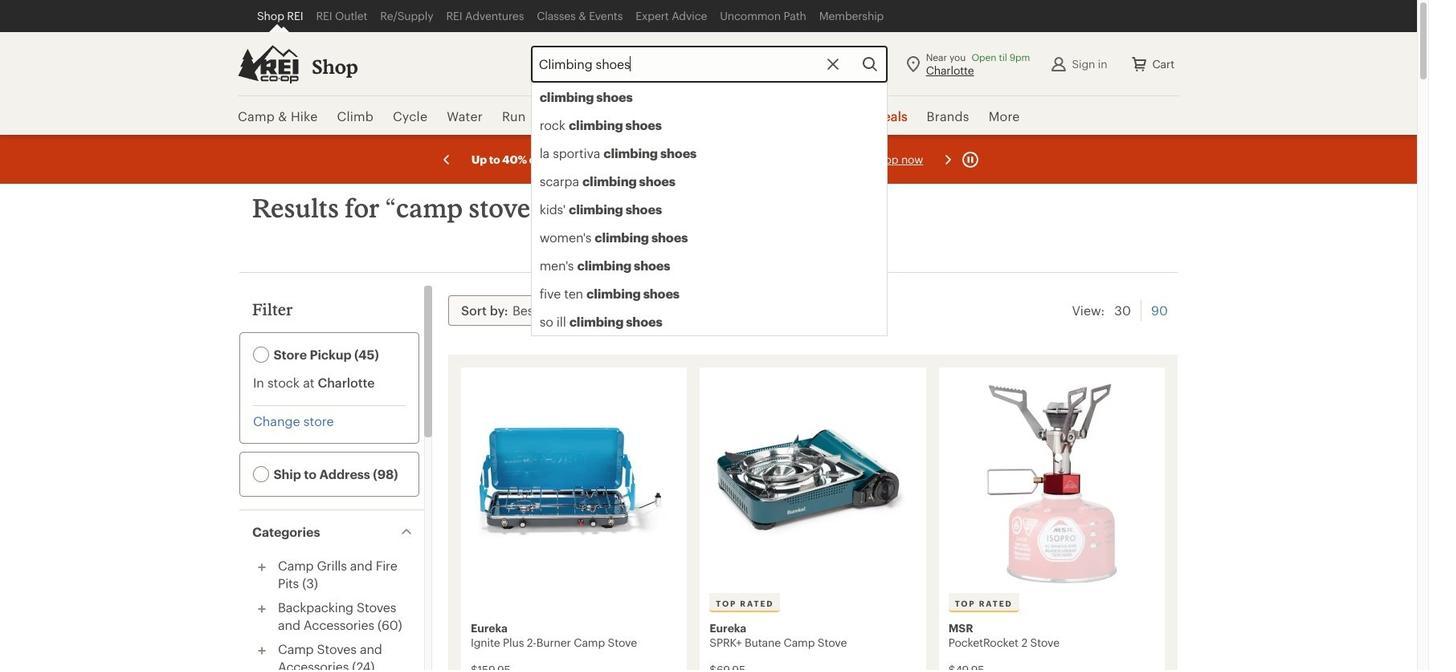 Task type: describe. For each thing, give the bounding box(es) containing it.
previous message image
[[437, 150, 456, 169]]

promotional messages marquee
[[0, 135, 1417, 184]]

shopping cart is empty image
[[1130, 54, 1149, 74]]

search suggestions list box
[[531, 82, 887, 336]]

clear search image
[[823, 54, 842, 74]]

rei co-op, go to rei.com home page image
[[238, 45, 299, 83]]

add filter: ship to address (98) image
[[253, 467, 269, 483]]

search image
[[860, 54, 879, 74]]

pause banner message scrolling image
[[961, 150, 980, 169]]

next message image
[[938, 150, 958, 169]]



Task type: locate. For each thing, give the bounding box(es) containing it.
toggle camp-grills-and-fire-pits sub-items image
[[252, 558, 272, 578]]

None field
[[531, 45, 887, 336]]

eureka sprk+ butane camp stove 0 image
[[710, 378, 916, 590]]

None search field
[[502, 45, 887, 336]]

eureka ignite plus 2-burner camp stove 0 image
[[471, 378, 677, 590]]

toggle backpacking-stoves-and-accessories sub-items image
[[252, 600, 272, 619]]

toggle camp-stoves-and-accessories sub-items image
[[252, 642, 272, 661]]

msr pocketrocket 2 stove 0 image
[[948, 378, 1155, 590]]

banner
[[0, 0, 1417, 336]]

Search for great gear & clothing text field
[[531, 45, 887, 82]]



Task type: vqa. For each thing, say whether or not it's contained in the screenshot.
Shopping Cart Is Empty icon
yes



